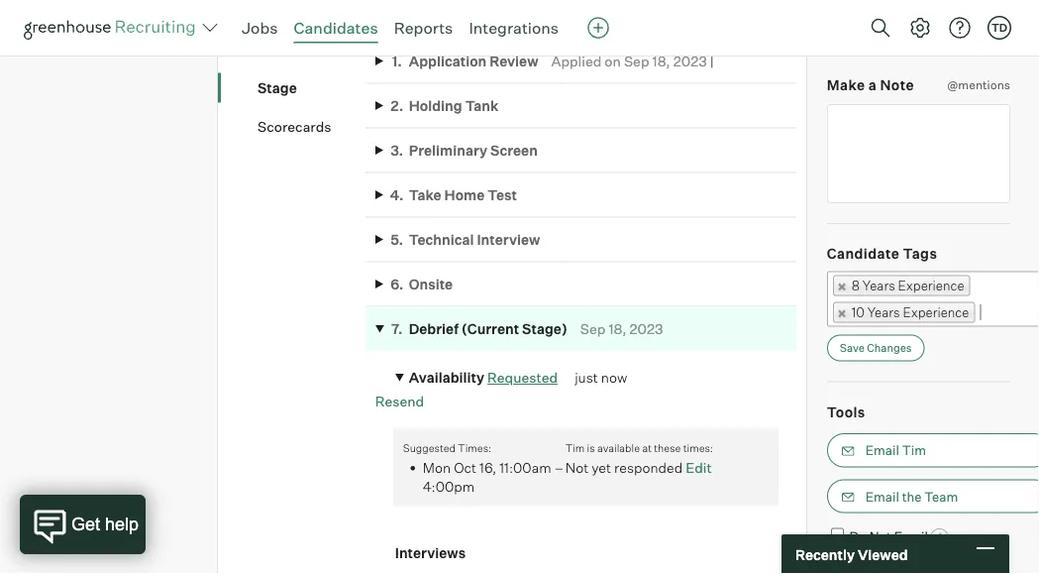 Task type: locate. For each thing, give the bounding box(es) containing it.
application
[[258, 40, 332, 57], [409, 52, 487, 70]]

resend button
[[376, 393, 425, 410]]

2. holding tank
[[391, 97, 499, 114]]

experience for 10 years experience
[[904, 305, 970, 320]]

0 horizontal spatial sep
[[581, 320, 606, 338]]

0 vertical spatial years
[[863, 278, 896, 294]]

application down jobs link
[[258, 40, 332, 57]]

0 horizontal spatial tim
[[566, 441, 585, 454]]

7. debrief (current stage)
[[392, 320, 568, 338]]

1 vertical spatial 2023
[[630, 320, 664, 338]]

reports
[[394, 18, 453, 38]]

sep right stage)
[[581, 320, 606, 338]]

0 vertical spatial sep
[[624, 52, 650, 70]]

application inside 'link'
[[258, 40, 332, 57]]

td button
[[988, 16, 1012, 40]]

integrations
[[469, 18, 559, 38]]

email up viewed
[[895, 528, 929, 544]]

sep
[[624, 52, 650, 70], [581, 320, 606, 338]]

not inside suggested times: mon oct 16, 11:00am – 4:00pm tim is available at these times: not yet responded edit
[[566, 459, 589, 476]]

not right '–'
[[566, 459, 589, 476]]

11:00am
[[500, 459, 552, 476]]

make a note
[[828, 76, 915, 93]]

recently
[[796, 546, 856, 563]]

scorecards
[[258, 118, 332, 135]]

18, up now
[[609, 320, 627, 338]]

do not email
[[850, 528, 929, 544]]

0 vertical spatial 18,
[[653, 52, 671, 70]]

years right 10
[[868, 305, 901, 320]]

email for email tim
[[866, 442, 900, 458]]

None text field
[[976, 300, 1040, 325]]

0 horizontal spatial application
[[258, 40, 332, 57]]

integrations link
[[469, 18, 559, 38]]

experience down 8 years experience at the right of the page
[[904, 305, 970, 320]]

0 horizontal spatial 18,
[[609, 320, 627, 338]]

1 vertical spatial 18,
[[609, 320, 627, 338]]

tim
[[566, 441, 585, 454], [903, 442, 927, 458]]

1 horizontal spatial tim
[[903, 442, 927, 458]]

times:
[[458, 441, 492, 454]]

tim left is
[[566, 441, 585, 454]]

do
[[850, 528, 867, 544]]

interviews
[[395, 544, 466, 561]]

1 horizontal spatial 2023
[[674, 52, 708, 70]]

edit link
[[686, 459, 713, 476]]

5. technical interview
[[391, 231, 541, 248]]

just now
[[575, 369, 628, 386]]

2.
[[391, 97, 404, 114]]

1 horizontal spatial 18,
[[653, 52, 671, 70]]

1 horizontal spatial not
[[870, 528, 892, 544]]

None text field
[[828, 104, 1011, 203]]

take
[[409, 186, 442, 204]]

experience for 8 years experience
[[899, 278, 965, 294]]

years for 8
[[863, 278, 896, 294]]

email left the
[[866, 488, 900, 504]]

0 vertical spatial not
[[566, 459, 589, 476]]

1 vertical spatial years
[[868, 305, 901, 320]]

tank
[[466, 97, 499, 114]]

review
[[490, 52, 539, 70]]

1 vertical spatial email
[[866, 488, 900, 504]]

team
[[925, 488, 959, 504]]

email up email the team
[[866, 442, 900, 458]]

@mentions link
[[948, 75, 1011, 94]]

jobs
[[242, 18, 278, 38]]

years for 10
[[868, 305, 901, 320]]

years right 8
[[863, 278, 896, 294]]

candidates link
[[294, 18, 378, 38]]

email for email the team
[[866, 488, 900, 504]]

tim up the
[[903, 442, 927, 458]]

0 vertical spatial email
[[866, 442, 900, 458]]

sep 18, 2023
[[581, 320, 664, 338]]

candidate
[[828, 245, 900, 262]]

10 years experience
[[852, 305, 970, 320]]

application down reports link
[[409, 52, 487, 70]]

sep right on at the right top of page
[[624, 52, 650, 70]]

1 vertical spatial not
[[870, 528, 892, 544]]

save changes link
[[828, 335, 925, 362]]

years
[[863, 278, 896, 294], [868, 305, 901, 320]]

18,
[[653, 52, 671, 70], [609, 320, 627, 338]]

0 horizontal spatial not
[[566, 459, 589, 476]]

screen
[[491, 142, 538, 159]]

0 horizontal spatial 2023
[[630, 320, 664, 338]]

18, right on at the right top of page
[[653, 52, 671, 70]]

not
[[566, 459, 589, 476], [870, 528, 892, 544]]

undo
[[900, 16, 935, 33]]

at
[[643, 441, 652, 454]]

1 vertical spatial experience
[[904, 305, 970, 320]]

not up viewed
[[870, 528, 892, 544]]

experience down the tags
[[899, 278, 965, 294]]

preliminary
[[409, 142, 488, 159]]

undo link
[[900, 16, 935, 33]]

5.
[[391, 231, 404, 248]]

save
[[840, 341, 865, 355]]

4. take home test
[[390, 186, 517, 204]]

make
[[828, 76, 866, 93]]

1 vertical spatial sep
[[581, 320, 606, 338]]

onsite
[[409, 275, 453, 293]]

0 vertical spatial experience
[[899, 278, 965, 294]]

(current
[[462, 320, 520, 338]]

td
[[992, 21, 1008, 34]]

tools
[[828, 403, 866, 421]]

email tim button
[[828, 433, 1040, 467]]

available
[[598, 441, 640, 454]]

6. onsite
[[391, 275, 453, 293]]

4:00pm
[[423, 478, 475, 495]]



Task type: describe. For each thing, give the bounding box(es) containing it.
candidates
[[294, 18, 378, 38]]

2 vertical spatial email
[[895, 528, 929, 544]]

applied
[[552, 52, 602, 70]]

application link
[[258, 39, 366, 58]]

suggested
[[403, 441, 456, 454]]

just
[[575, 369, 599, 386]]

3.
[[391, 142, 404, 159]]

oct
[[454, 459, 477, 476]]

configure image
[[909, 16, 933, 40]]

0 vertical spatial 2023
[[674, 52, 708, 70]]

test
[[488, 186, 517, 204]]

–
[[555, 459, 564, 476]]

recently viewed
[[796, 546, 909, 563]]

7.
[[392, 320, 403, 338]]

home
[[445, 186, 485, 204]]

10
[[852, 305, 865, 320]]

responded
[[615, 459, 683, 476]]

availability
[[409, 369, 485, 386]]

6.
[[391, 275, 404, 293]]

edit
[[686, 459, 713, 476]]

debrief
[[409, 320, 459, 338]]

16,
[[480, 459, 497, 476]]

tim inside suggested times: mon oct 16, 11:00am – 4:00pm tim is available at these times: not yet responded edit
[[566, 441, 585, 454]]

requested
[[488, 369, 558, 386]]

jobs link
[[242, 18, 278, 38]]

now
[[602, 369, 628, 386]]

email tim
[[866, 442, 927, 458]]

tim inside email tim button
[[903, 442, 927, 458]]

1.
[[392, 52, 402, 70]]

is
[[587, 441, 595, 454]]

3. preliminary screen
[[391, 142, 538, 159]]

stage
[[258, 79, 297, 96]]

these
[[655, 441, 681, 454]]

candidate tags
[[828, 245, 938, 262]]

Do Not Email checkbox
[[832, 528, 844, 541]]

the
[[903, 488, 922, 504]]

requested button
[[488, 369, 558, 386]]

stage link
[[258, 78, 366, 97]]

1. application review applied on  sep 18, 2023 |
[[392, 52, 715, 70]]

stage)
[[523, 320, 568, 338]]

changes
[[868, 341, 913, 355]]

a
[[869, 76, 878, 93]]

reports link
[[394, 18, 453, 38]]

td button
[[984, 12, 1016, 44]]

mon
[[423, 459, 451, 476]]

times:
[[684, 441, 714, 454]]

resend
[[376, 393, 425, 410]]

note
[[881, 76, 915, 93]]

scorecards link
[[258, 117, 366, 136]]

4.
[[390, 186, 404, 204]]

@mentions
[[948, 77, 1011, 92]]

dismissed undo
[[828, 16, 935, 33]]

technical
[[409, 231, 474, 248]]

8 years experience
[[852, 278, 965, 294]]

|
[[711, 52, 715, 70]]

1 horizontal spatial sep
[[624, 52, 650, 70]]

save changes
[[840, 341, 913, 355]]

8
[[852, 278, 861, 294]]

tags
[[904, 245, 938, 262]]

email the team button
[[828, 479, 1040, 513]]

dismissed
[[828, 17, 891, 32]]

search image
[[869, 16, 893, 40]]

holding
[[409, 97, 463, 114]]

yet
[[592, 459, 612, 476]]

greenhouse recruiting image
[[24, 16, 202, 40]]

suggested times: mon oct 16, 11:00am – 4:00pm tim is available at these times: not yet responded edit
[[403, 441, 714, 495]]

1 horizontal spatial application
[[409, 52, 487, 70]]

on
[[605, 52, 621, 70]]

email the team
[[866, 488, 959, 504]]



Task type: vqa. For each thing, say whether or not it's contained in the screenshot.
of the Definitely Not button
no



